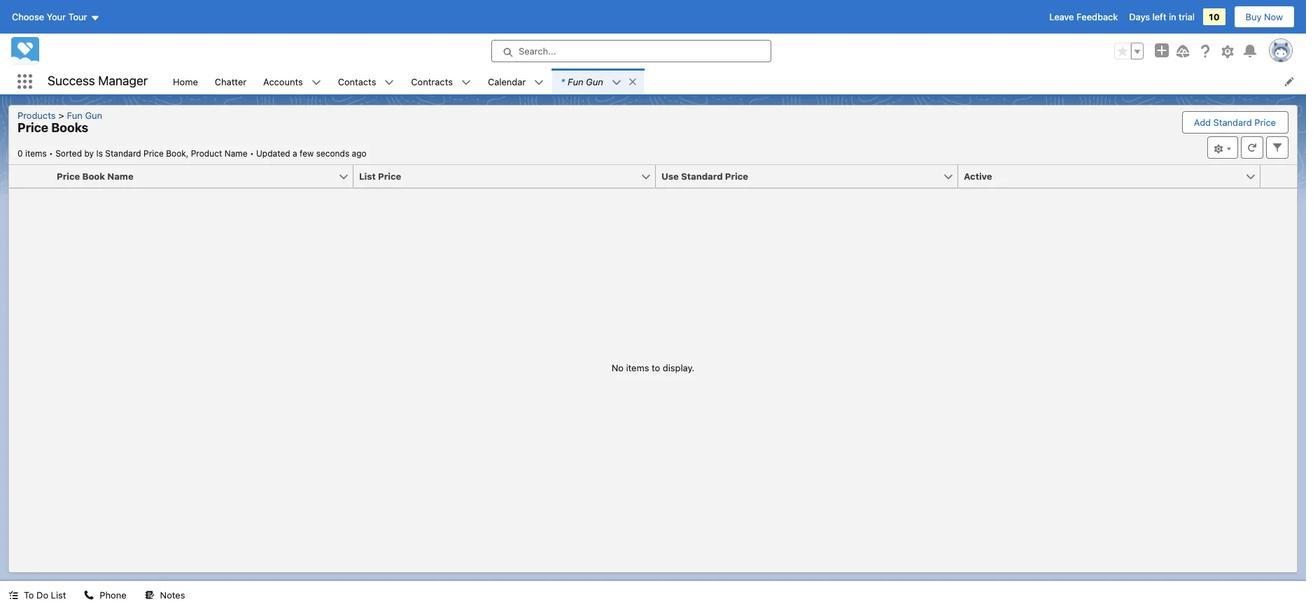 Task type: locate. For each thing, give the bounding box(es) containing it.
sorted
[[55, 148, 82, 159]]

0 horizontal spatial gun
[[85, 110, 102, 121]]

items
[[25, 148, 47, 159], [626, 363, 649, 374]]

contacts list item
[[330, 69, 403, 95]]

0 vertical spatial standard
[[1214, 117, 1253, 128]]

text default image
[[628, 77, 638, 87], [311, 78, 321, 87], [385, 78, 395, 87], [534, 78, 544, 87], [612, 78, 622, 87], [8, 591, 18, 601], [84, 591, 94, 601], [145, 591, 154, 601]]

1 horizontal spatial •
[[250, 148, 254, 159]]

text default image left *
[[534, 78, 544, 87]]

1 horizontal spatial list
[[359, 171, 376, 182]]

books
[[51, 120, 88, 135]]

2 horizontal spatial standard
[[1214, 117, 1253, 128]]

1 vertical spatial list
[[51, 590, 66, 602]]

to
[[652, 363, 661, 374]]

name right "book" on the top left of the page
[[107, 171, 134, 182]]

0 horizontal spatial fun
[[67, 110, 83, 121]]

1 • from the left
[[49, 148, 53, 159]]

fun right *
[[568, 76, 584, 87]]

choose your tour button
[[11, 6, 100, 28]]

text default image inside phone button
[[84, 591, 94, 601]]

standard inside button
[[1214, 117, 1253, 128]]

text default image left phone
[[84, 591, 94, 601]]

items left to
[[626, 363, 649, 374]]

standard for add
[[1214, 117, 1253, 128]]

text default image right * fun gun
[[612, 78, 622, 87]]

success
[[48, 74, 95, 88]]

2 • from the left
[[250, 148, 254, 159]]

price book name element
[[51, 165, 362, 188]]

active element
[[959, 165, 1270, 188]]

fun inside list item
[[568, 76, 584, 87]]

10
[[1209, 11, 1220, 22]]

accounts link
[[255, 69, 311, 95]]

text default image left notes
[[145, 591, 154, 601]]

list
[[359, 171, 376, 182], [51, 590, 66, 602]]

item number image
[[9, 165, 51, 188]]

0 vertical spatial gun
[[586, 76, 603, 87]]

text default image left to
[[8, 591, 18, 601]]

your
[[47, 11, 66, 22]]

items for 0
[[25, 148, 47, 159]]

list containing home
[[165, 69, 1307, 95]]

items for no
[[626, 363, 649, 374]]

1 vertical spatial fun
[[67, 110, 83, 121]]

1 horizontal spatial fun
[[568, 76, 584, 87]]

1 horizontal spatial items
[[626, 363, 649, 374]]

price
[[1255, 117, 1277, 128], [18, 120, 48, 135], [144, 148, 164, 159], [57, 171, 80, 182], [378, 171, 402, 182], [725, 171, 749, 182]]

1 horizontal spatial name
[[225, 148, 248, 159]]

text default image down search... button
[[628, 77, 638, 87]]

text default image inside calendar list item
[[534, 78, 544, 87]]

days left in trial
[[1130, 11, 1195, 22]]

standard right use
[[681, 171, 723, 182]]

fun inside price books|price books|list view element
[[67, 110, 83, 121]]

to do list
[[24, 590, 66, 602]]

1 vertical spatial standard
[[105, 148, 141, 159]]

1 vertical spatial items
[[626, 363, 649, 374]]

standard right is
[[105, 148, 141, 159]]

text default image inside to do list button
[[8, 591, 18, 601]]

standard right add
[[1214, 117, 1253, 128]]

gun
[[586, 76, 603, 87], [85, 110, 102, 121]]

fun
[[568, 76, 584, 87], [67, 110, 83, 121]]

0 horizontal spatial list
[[51, 590, 66, 602]]

1 vertical spatial name
[[107, 171, 134, 182]]

text default image right the contacts
[[385, 78, 395, 87]]

left
[[1153, 11, 1167, 22]]

0 vertical spatial items
[[25, 148, 47, 159]]

is
[[96, 148, 103, 159]]

use
[[662, 171, 679, 182]]

phone
[[100, 590, 126, 602]]

do
[[36, 590, 48, 602]]

active button
[[959, 165, 1246, 188]]

list item
[[553, 69, 644, 95]]

products link
[[18, 110, 61, 121]]

1 vertical spatial gun
[[85, 110, 102, 121]]

name right the product
[[225, 148, 248, 159]]

contracts link
[[403, 69, 461, 95]]

list
[[165, 69, 1307, 95]]

0 vertical spatial fun
[[568, 76, 584, 87]]

list right do
[[51, 590, 66, 602]]

1 horizontal spatial standard
[[681, 171, 723, 182]]

gun right *
[[586, 76, 603, 87]]

updated
[[256, 148, 290, 159]]

home link
[[165, 69, 206, 95]]

text default image inside notes button
[[145, 591, 154, 601]]

search...
[[519, 46, 556, 57]]

text default image right accounts
[[311, 78, 321, 87]]

•
[[49, 148, 53, 159], [250, 148, 254, 159]]

item number element
[[9, 165, 51, 188]]

gun down success manager
[[85, 110, 102, 121]]

fun gun link
[[61, 110, 108, 121]]

fun down "success" on the top of the page
[[67, 110, 83, 121]]

0 vertical spatial name
[[225, 148, 248, 159]]

no items to display.
[[612, 363, 695, 374]]

choose your tour
[[12, 11, 87, 22]]

buy now
[[1246, 11, 1284, 22]]

0 horizontal spatial •
[[49, 148, 53, 159]]

0 vertical spatial list
[[359, 171, 376, 182]]

list down ago
[[359, 171, 376, 182]]

calendar link
[[480, 69, 534, 95]]

leave feedback link
[[1050, 11, 1118, 22]]

name
[[225, 148, 248, 159], [107, 171, 134, 182]]

group
[[1115, 43, 1144, 60]]

products
[[18, 110, 56, 121]]

to do list button
[[0, 582, 75, 610]]

• left updated
[[250, 148, 254, 159]]

items right "0"
[[25, 148, 47, 159]]

1 horizontal spatial gun
[[586, 76, 603, 87]]

fun gun
[[67, 110, 102, 121]]

leave feedback
[[1050, 11, 1118, 22]]

standard inside button
[[681, 171, 723, 182]]

notes
[[160, 590, 185, 602]]

2 vertical spatial standard
[[681, 171, 723, 182]]

0 horizontal spatial items
[[25, 148, 47, 159]]

contracts
[[411, 76, 453, 87]]

text default image inside contacts list item
[[385, 78, 395, 87]]

display.
[[663, 363, 695, 374]]

chatter link
[[206, 69, 255, 95]]

accounts
[[263, 76, 303, 87]]

• left sorted
[[49, 148, 53, 159]]

standard
[[1214, 117, 1253, 128], [105, 148, 141, 159], [681, 171, 723, 182]]



Task type: vqa. For each thing, say whether or not it's contained in the screenshot.
use standard price ELEMENT
yes



Task type: describe. For each thing, give the bounding box(es) containing it.
chatter
[[215, 76, 247, 87]]

list price
[[359, 171, 402, 182]]

add standard price
[[1195, 117, 1277, 128]]

contacts
[[338, 76, 376, 87]]

to
[[24, 590, 34, 602]]

gun inside price books|price books|list view element
[[85, 110, 102, 121]]

few
[[300, 148, 314, 159]]

price book name
[[57, 171, 134, 182]]

list item containing *
[[553, 69, 644, 95]]

action element
[[1261, 165, 1298, 188]]

0
[[18, 148, 23, 159]]

feedback
[[1077, 11, 1118, 22]]

contracts list item
[[403, 69, 480, 95]]

text default image
[[461, 78, 471, 87]]

buy
[[1246, 11, 1262, 22]]

list price element
[[354, 165, 665, 188]]

success manager
[[48, 74, 148, 88]]

price inside button
[[725, 171, 749, 182]]

use standard price button
[[656, 165, 943, 188]]

home
[[173, 76, 198, 87]]

now
[[1265, 11, 1284, 22]]

search... button
[[492, 40, 772, 62]]

trial
[[1179, 11, 1195, 22]]

price books|price books|list view element
[[8, 105, 1298, 574]]

price inside button
[[378, 171, 402, 182]]

no
[[612, 363, 624, 374]]

use standard price
[[662, 171, 749, 182]]

0 items • sorted by is standard price book, product name • updated a few seconds ago
[[18, 148, 367, 159]]

text default image inside the accounts list item
[[311, 78, 321, 87]]

gun inside list item
[[586, 76, 603, 87]]

0 horizontal spatial standard
[[105, 148, 141, 159]]

tour
[[68, 11, 87, 22]]

seconds
[[316, 148, 350, 159]]

product
[[191, 148, 222, 159]]

leave
[[1050, 11, 1075, 22]]

standard for use
[[681, 171, 723, 182]]

days
[[1130, 11, 1151, 22]]

list inside to do list button
[[51, 590, 66, 602]]

price books status
[[18, 148, 256, 159]]

ago
[[352, 148, 367, 159]]

contacts link
[[330, 69, 385, 95]]

list price button
[[354, 165, 641, 188]]

active
[[964, 171, 993, 182]]

price books
[[18, 120, 88, 135]]

phone button
[[76, 582, 135, 610]]

accounts list item
[[255, 69, 330, 95]]

calendar
[[488, 76, 526, 87]]

choose
[[12, 11, 44, 22]]

0 horizontal spatial name
[[107, 171, 134, 182]]

use standard price element
[[656, 165, 967, 188]]

*
[[561, 76, 565, 87]]

action image
[[1261, 165, 1298, 188]]

in
[[1169, 11, 1177, 22]]

notes button
[[136, 582, 194, 610]]

list inside list price button
[[359, 171, 376, 182]]

a
[[293, 148, 297, 159]]

add standard price button
[[1183, 112, 1288, 133]]

book
[[82, 171, 105, 182]]

by
[[84, 148, 94, 159]]

add
[[1195, 117, 1212, 128]]

* fun gun
[[561, 76, 603, 87]]

manager
[[98, 74, 148, 88]]

book,
[[166, 148, 189, 159]]

calendar list item
[[480, 69, 553, 95]]

price inside button
[[1255, 117, 1277, 128]]

buy now button
[[1234, 6, 1296, 28]]



